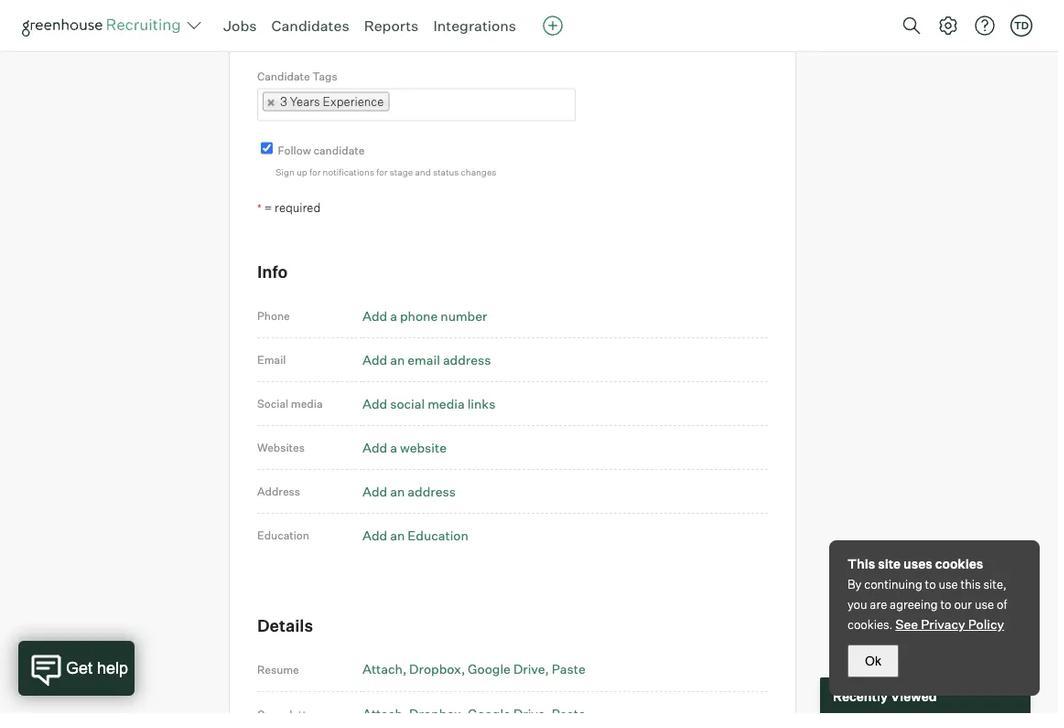 Task type: vqa. For each thing, say whether or not it's contained in the screenshot.
better
no



Task type: locate. For each thing, give the bounding box(es) containing it.
3 an from the top
[[390, 528, 405, 544]]

education
[[408, 528, 468, 544], [257, 529, 309, 543]]

add a website link
[[362, 440, 447, 456]]

details
[[257, 615, 313, 636]]

add for add an email address
[[362, 352, 387, 368]]

add left website
[[362, 440, 387, 456]]

this site uses cookies
[[848, 557, 983, 573]]

an down add an address link
[[390, 528, 405, 544]]

links
[[467, 396, 496, 412]]

reports link
[[364, 16, 419, 35]]

4 add from the top
[[362, 440, 387, 456]]

for left stage
[[376, 166, 388, 177]]

a left website
[[390, 440, 397, 456]]

media right social
[[291, 397, 323, 411]]

1 an from the top
[[390, 352, 405, 368]]

5 add from the top
[[362, 484, 387, 500]]

to down uses
[[925, 578, 936, 592]]

2 add from the top
[[362, 352, 387, 368]]

1 vertical spatial a
[[390, 440, 397, 456]]

3 add from the top
[[362, 396, 387, 412]]

1 horizontal spatial use
[[975, 598, 994, 612]]

education down add an address link
[[408, 528, 468, 544]]

website
[[400, 440, 447, 456]]

to
[[925, 578, 936, 592], [940, 598, 952, 612]]

0 vertical spatial to
[[925, 578, 936, 592]]

add for add an address
[[362, 484, 387, 500]]

address right email
[[443, 352, 491, 368]]

add down the add an address
[[362, 528, 387, 544]]

6 add from the top
[[362, 528, 387, 544]]

education down address
[[257, 529, 309, 543]]

0 horizontal spatial education
[[257, 529, 309, 543]]

0 vertical spatial an
[[390, 352, 405, 368]]

continuing
[[864, 578, 922, 592]]

for right up
[[309, 166, 321, 177]]

use left this
[[939, 578, 958, 592]]

2 vertical spatial an
[[390, 528, 405, 544]]

0 horizontal spatial use
[[939, 578, 958, 592]]

an
[[390, 352, 405, 368], [390, 484, 405, 500], [390, 528, 405, 544]]

an left email
[[390, 352, 405, 368]]

to left our
[[940, 598, 952, 612]]

2 for from the left
[[376, 166, 388, 177]]

add left email
[[362, 352, 387, 368]]

add social media links
[[362, 396, 496, 412]]

info
[[257, 262, 288, 282]]

integrations link
[[433, 16, 516, 35]]

add an address
[[362, 484, 456, 500]]

google
[[468, 662, 511, 678]]

recently viewed
[[833, 689, 937, 705]]

Notes text field
[[257, 0, 578, 49]]

status
[[433, 166, 459, 177]]

by continuing to use this site, you are agreeing to our use of cookies.
[[848, 578, 1007, 632]]

media left links at the bottom left of page
[[428, 396, 465, 412]]

recently
[[833, 689, 888, 705]]

and
[[415, 166, 431, 177]]

add left the social
[[362, 396, 387, 412]]

1 add from the top
[[362, 308, 387, 324]]

a
[[390, 308, 397, 324], [390, 440, 397, 456]]

None text field
[[389, 90, 408, 119]]

1 horizontal spatial for
[[376, 166, 388, 177]]

this
[[848, 557, 875, 573]]

our
[[954, 598, 972, 612]]

experience
[[323, 94, 384, 109]]

1 vertical spatial address
[[408, 484, 456, 500]]

privacy
[[921, 617, 965, 633]]

2 an from the top
[[390, 484, 405, 500]]

Follow candidate checkbox
[[261, 142, 273, 154]]

of
[[997, 598, 1007, 612]]

add a website
[[362, 440, 447, 456]]

cookies.
[[848, 618, 893, 632]]

1 vertical spatial an
[[390, 484, 405, 500]]

add social media links link
[[362, 396, 496, 412]]

social media
[[257, 397, 323, 411]]

add left phone
[[362, 308, 387, 324]]

1 a from the top
[[390, 308, 397, 324]]

0 horizontal spatial for
[[309, 166, 321, 177]]

0 vertical spatial a
[[390, 308, 397, 324]]

1 for from the left
[[309, 166, 321, 177]]

=
[[264, 200, 272, 215]]

1 horizontal spatial to
[[940, 598, 952, 612]]

stage
[[390, 166, 413, 177]]

address
[[257, 485, 300, 499]]

for
[[309, 166, 321, 177], [376, 166, 388, 177]]

add
[[362, 308, 387, 324], [362, 352, 387, 368], [362, 396, 387, 412], [362, 440, 387, 456], [362, 484, 387, 500], [362, 528, 387, 544]]

use left of
[[975, 598, 994, 612]]

sign
[[276, 166, 295, 177]]

1 vertical spatial to
[[940, 598, 952, 612]]

integrations
[[433, 16, 516, 35]]

a left phone
[[390, 308, 397, 324]]

follow candidate
[[278, 143, 365, 157]]

configure image
[[937, 15, 959, 37]]

resume
[[257, 664, 299, 677]]

uses
[[904, 557, 932, 573]]

0 vertical spatial address
[[443, 352, 491, 368]]

policy
[[968, 617, 1004, 633]]

address down website
[[408, 484, 456, 500]]

address
[[443, 352, 491, 368], [408, 484, 456, 500]]

an down add a website 'link'
[[390, 484, 405, 500]]

this
[[961, 578, 981, 592]]

2 a from the top
[[390, 440, 397, 456]]

0 vertical spatial use
[[939, 578, 958, 592]]

use
[[939, 578, 958, 592], [975, 598, 994, 612]]

add a phone number
[[362, 308, 487, 324]]

add down add a website
[[362, 484, 387, 500]]

a for website
[[390, 440, 397, 456]]

add for add a phone number
[[362, 308, 387, 324]]



Task type: describe. For each thing, give the bounding box(es) containing it.
dropbox
[[409, 662, 461, 678]]

td button
[[1011, 15, 1032, 37]]

attach dropbox google drive paste
[[362, 662, 586, 678]]

add for add a website
[[362, 440, 387, 456]]

jobs link
[[223, 16, 257, 35]]

add for add social media links
[[362, 396, 387, 412]]

0 horizontal spatial to
[[925, 578, 936, 592]]

an for education
[[390, 528, 405, 544]]

1 vertical spatial use
[[975, 598, 994, 612]]

0 horizontal spatial media
[[291, 397, 323, 411]]

attach link
[[362, 662, 407, 678]]

candidate
[[314, 143, 365, 157]]

agreeing
[[890, 598, 938, 612]]

phone
[[257, 309, 290, 323]]

site,
[[983, 578, 1007, 592]]

social
[[390, 396, 425, 412]]

add an email address link
[[362, 352, 491, 368]]

jobs
[[223, 16, 257, 35]]

notifications
[[323, 166, 374, 177]]

ok button
[[848, 645, 899, 678]]

number
[[441, 308, 487, 324]]

site
[[878, 557, 901, 573]]

add an email address
[[362, 352, 491, 368]]

candidates link
[[271, 16, 349, 35]]

tags
[[312, 69, 337, 83]]

paste link
[[552, 662, 586, 678]]

add for add an education
[[362, 528, 387, 544]]

an for address
[[390, 484, 405, 500]]

3
[[280, 94, 287, 109]]

candidate tags
[[257, 69, 337, 83]]

candidate
[[257, 69, 310, 83]]

see privacy policy
[[895, 617, 1004, 633]]

email
[[257, 353, 286, 367]]

add a phone number link
[[362, 308, 487, 324]]

candidates
[[271, 16, 349, 35]]

by
[[848, 578, 862, 592]]

* = required
[[257, 200, 321, 215]]

social
[[257, 397, 289, 411]]

viewed
[[891, 689, 937, 705]]

see privacy policy link
[[895, 617, 1004, 633]]

greenhouse recruiting image
[[22, 15, 187, 37]]

websites
[[257, 441, 305, 455]]

sign up for notifications for stage and status changes
[[276, 166, 496, 177]]

are
[[870, 598, 887, 612]]

see
[[895, 617, 918, 633]]

reports
[[364, 16, 419, 35]]

dropbox link
[[409, 662, 465, 678]]

add an education link
[[362, 528, 468, 544]]

add an address link
[[362, 484, 456, 500]]

follow
[[278, 143, 311, 157]]

a for phone
[[390, 308, 397, 324]]

td button
[[1007, 11, 1036, 40]]

1 horizontal spatial media
[[428, 396, 465, 412]]

attach
[[362, 662, 403, 678]]

an for email
[[390, 352, 405, 368]]

you
[[848, 598, 867, 612]]

td
[[1014, 19, 1029, 32]]

years
[[290, 94, 320, 109]]

drive
[[513, 662, 545, 678]]

required
[[275, 200, 321, 215]]

up
[[297, 166, 307, 177]]

google drive link
[[468, 662, 549, 678]]

ok
[[865, 654, 881, 669]]

phone
[[400, 308, 438, 324]]

changes
[[461, 166, 496, 177]]

search image
[[901, 15, 923, 37]]

*
[[257, 201, 262, 215]]

3 years experience
[[280, 94, 384, 109]]

add an education
[[362, 528, 468, 544]]

1 horizontal spatial education
[[408, 528, 468, 544]]

paste
[[552, 662, 586, 678]]

cookies
[[935, 557, 983, 573]]

email
[[408, 352, 440, 368]]



